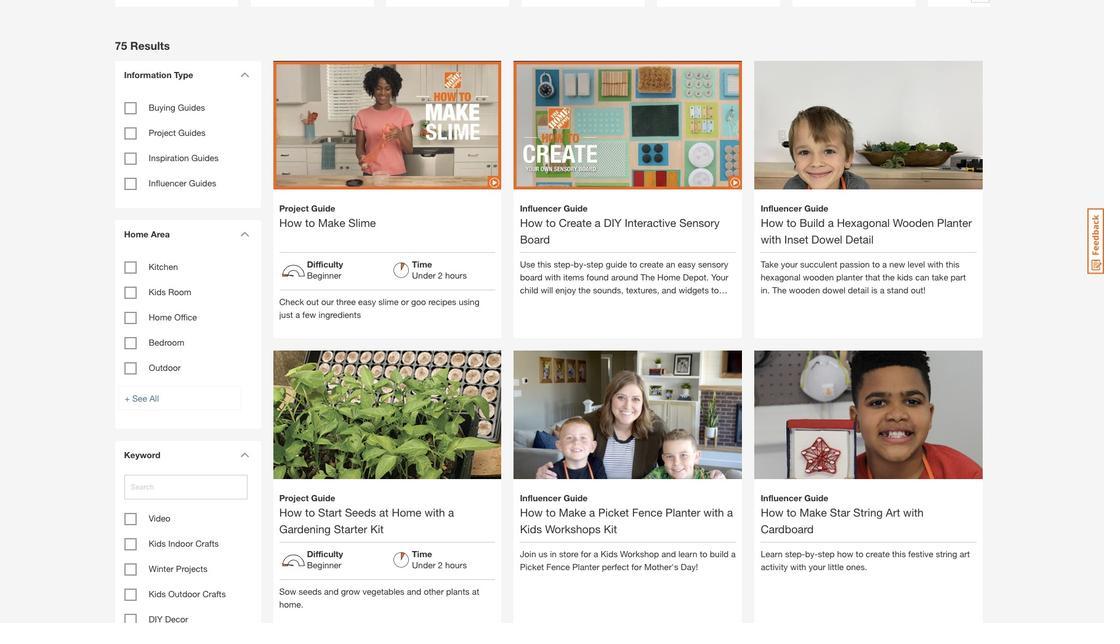 Task type: vqa. For each thing, say whether or not it's contained in the screenshot.
Services
no



Task type: describe. For each thing, give the bounding box(es) containing it.
learn step-by-step how to create this festive string art activity with your little ones.
[[761, 549, 970, 573]]

influencer down inspiration
[[149, 178, 187, 188]]

the inside "use this step-by-step guide to create an easy sensory board with items found around the home depot. your child will enjoy the sounds, textures, and widgets to engage with on this colorful board."
[[641, 272, 655, 282]]

how to make a picket fence planter with a kids workshops kit image
[[514, 330, 742, 558]]

guide
[[606, 259, 627, 270]]

workshop
[[620, 549, 659, 560]]

guide for how to create a diy interactive sensory board
[[564, 203, 588, 214]]

join
[[520, 549, 536, 560]]

result
[[130, 38, 164, 52]]

part
[[951, 272, 966, 282]]

ingredients
[[319, 310, 361, 320]]

buying
[[149, 102, 175, 113]]

will
[[541, 285, 553, 295]]

stand
[[887, 285, 909, 295]]

board.
[[629, 298, 654, 308]]

start
[[318, 506, 342, 520]]

time for how to start seeds at home with a gardening starter kit
[[412, 549, 432, 560]]

how inside the project guide how to start seeds at home with a gardening starter kit
[[279, 506, 302, 520]]

using
[[459, 297, 480, 307]]

child
[[520, 285, 538, 295]]

colorful
[[598, 298, 626, 308]]

and left the other at bottom
[[407, 587, 421, 597]]

use
[[520, 259, 535, 270]]

guide for how to build a hexagonal wooden planter with inset dowel detail
[[804, 203, 829, 214]]

gardening
[[279, 523, 331, 536]]

inset
[[784, 233, 809, 246]]

on
[[569, 298, 579, 308]]

information type
[[124, 70, 193, 80]]

few
[[302, 310, 316, 320]]

1 horizontal spatial for
[[632, 562, 642, 573]]

guide for how to make a picket fence planter with a kids workshops kit
[[564, 493, 588, 504]]

to inside influencer guide how to make star string art with cardboard
[[787, 506, 797, 520]]

board
[[520, 233, 550, 246]]

winter projects
[[149, 564, 208, 575]]

influencer guide how to create a diy interactive sensory board
[[520, 203, 720, 246]]

home area button
[[118, 220, 253, 248]]

an
[[666, 259, 676, 270]]

easy inside "use this step-by-step guide to create an easy sensory board with items found around the home depot. your child will enjoy the sounds, textures, and widgets to engage with on this colorful board."
[[678, 259, 696, 270]]

step inside "use this step-by-step guide to create an easy sensory board with items found around the home depot. your child will enjoy the sounds, textures, and widgets to engage with on this colorful board."
[[587, 259, 603, 270]]

75
[[115, 38, 127, 52]]

make for a
[[559, 506, 586, 520]]

+ see all button
[[118, 387, 241, 411]]

this right use in the left top of the page
[[538, 259, 551, 270]]

how for how to create a diy interactive sensory board
[[520, 216, 543, 230]]

kids outdoor crafts
[[149, 589, 226, 600]]

workshops
[[545, 523, 601, 536]]

winter
[[149, 564, 174, 575]]

slime
[[348, 216, 376, 230]]

around
[[611, 272, 638, 282]]

take
[[932, 272, 948, 282]]

art
[[960, 549, 970, 560]]

influencer for how to make star string art with cardboard
[[761, 493, 802, 504]]

step- inside learn step-by-step how to create this festive string art activity with your little ones.
[[785, 549, 805, 560]]

how to make slime image
[[273, 40, 502, 211]]

guide inside the project guide how to make slime
[[311, 203, 335, 214]]

to inside the project guide how to start seeds at home with a gardening starter kit
[[305, 506, 315, 520]]

by- inside learn step-by-step how to create this festive string art activity with your little ones.
[[805, 549, 818, 560]]

under for how to make slime
[[412, 270, 436, 281]]

learn
[[761, 549, 783, 560]]

dowel
[[823, 285, 846, 295]]

information
[[124, 70, 172, 80]]

time under 2 hours for how to start seeds at home with a gardening starter kit
[[412, 549, 467, 571]]

influencer for how to create a diy interactive sensory board
[[520, 203, 561, 214]]

outdoor
[[168, 589, 200, 600]]

build
[[710, 549, 729, 560]]

caret icon image for area
[[240, 232, 249, 237]]

enjoy
[[556, 285, 576, 295]]

caret icon image inside keyword button
[[240, 453, 249, 458]]

fence inside influencer guide how to make a picket fence planter with a kids workshops kit
[[632, 506, 663, 520]]

project guide how to start seeds at home with a gardening starter kit
[[279, 493, 454, 536]]

planter inside join us in store for a kids workshop and learn to build a picket fence planter perfect for mother's day!
[[572, 562, 600, 573]]

to inside influencer guide how to make a picket fence planter with a kids workshops kit
[[546, 506, 556, 520]]

festive
[[908, 549, 934, 560]]

kids indoor crafts
[[149, 539, 219, 549]]

to up around
[[630, 259, 637, 270]]

make for star
[[800, 506, 827, 520]]

kids left indoor at bottom
[[149, 539, 166, 549]]

wooden
[[893, 216, 934, 230]]

guides for project guides
[[178, 127, 206, 138]]

to inside take your succulent passion to a new level with this hexagonal wooden planter that the kids can take part in. the wooden dowel detail is a stand out!
[[872, 259, 880, 270]]

1 vertical spatial kids
[[149, 287, 166, 297]]

influencer guide how to make star string art with cardboard
[[761, 493, 924, 536]]

feedback link image
[[1088, 208, 1104, 275]]

sow
[[279, 587, 296, 597]]

to inside 'influencer guide how to create a diy interactive sensory board'
[[546, 216, 556, 230]]

grow
[[341, 587, 360, 597]]

a inside 'influencer guide how to create a diy interactive sensory board'
[[595, 216, 601, 230]]

day!
[[681, 562, 698, 573]]

influencer guide how to make a picket fence planter with a kids workshops kit
[[520, 493, 733, 536]]

influencer guides
[[149, 178, 216, 188]]

inspiration
[[149, 153, 189, 163]]

textures,
[[626, 285, 660, 295]]

us
[[539, 549, 548, 560]]

office
[[174, 312, 197, 323]]

take your succulent passion to a new level with this hexagonal wooden planter that the kids can take part in. the wooden dowel detail is a stand out!
[[761, 259, 966, 295]]

widgets
[[679, 285, 709, 295]]

by- inside "use this step-by-step guide to create an easy sensory board with items found around the home depot. your child will enjoy the sounds, textures, and widgets to engage with on this colorful board."
[[574, 259, 587, 270]]

star
[[830, 506, 850, 520]]

out!
[[911, 285, 926, 295]]

with inside influencer guide how to build a hexagonal wooden planter with inset dowel detail
[[761, 233, 781, 246]]

projects
[[176, 564, 208, 575]]

fence inside join us in store for a kids workshop and learn to build a picket fence planter perfect for mother's day!
[[546, 562, 570, 573]]

and inside join us in store for a kids workshop and learn to build a picket fence planter perfect for mother's day!
[[662, 549, 676, 560]]

other
[[424, 587, 444, 597]]

is
[[871, 285, 878, 295]]

project for how to make slime
[[279, 203, 309, 214]]

just
[[279, 310, 293, 320]]

home inside button
[[124, 229, 149, 240]]

three
[[336, 297, 356, 307]]

perfect
[[602, 562, 629, 573]]

activity
[[761, 562, 788, 573]]

a inside influencer guide how to build a hexagonal wooden planter with inset dowel detail
[[828, 216, 834, 230]]

store
[[559, 549, 579, 560]]

and left the grow
[[324, 587, 339, 597]]

+
[[125, 394, 130, 404]]

beginner for start
[[307, 560, 342, 571]]

take
[[761, 259, 779, 270]]

planter
[[836, 272, 863, 282]]

difficulty for make
[[307, 259, 343, 270]]

difficulty beginner for start
[[307, 549, 343, 571]]

Search search field
[[124, 475, 247, 500]]

beginner for make
[[307, 270, 342, 281]]

how for how to make star string art with cardboard
[[761, 506, 784, 520]]

how to start seeds at home with a gardening starter kit image
[[273, 330, 502, 558]]

0 vertical spatial project
[[149, 127, 176, 138]]

picket inside join us in store for a kids workshop and learn to build a picket fence planter perfect for mother's day!
[[520, 562, 544, 573]]

passion
[[840, 259, 870, 270]]

your inside take your succulent passion to a new level with this hexagonal wooden planter that the kids can take part in. the wooden dowel detail is a stand out!
[[781, 259, 798, 270]]

kids inside join us in store for a kids workshop and learn to build a picket fence planter perfect for mother's day!
[[601, 549, 618, 560]]

home inside "use this step-by-step guide to create an easy sensory board with items found around the home depot. your child will enjoy the sounds, textures, and widgets to engage with on this colorful board."
[[657, 272, 681, 282]]

hexagonal
[[761, 272, 801, 282]]

difficulty beginner for make
[[307, 259, 343, 281]]



Task type: locate. For each thing, give the bounding box(es) containing it.
1 horizontal spatial at
[[472, 587, 479, 597]]

2 for how to make slime
[[438, 270, 443, 281]]

kit inside influencer guide how to make a picket fence planter with a kids workshops kit
[[604, 523, 617, 536]]

guides up "influencer guides"
[[191, 153, 219, 163]]

make inside influencer guide how to make star string art with cardboard
[[800, 506, 827, 520]]

influencer guide how to build a hexagonal wooden planter with inset dowel detail
[[761, 203, 972, 246]]

1 caret icon image from the top
[[240, 72, 249, 78]]

to left slime
[[305, 216, 315, 230]]

0 vertical spatial by-
[[574, 259, 587, 270]]

in
[[550, 549, 557, 560]]

guides down inspiration guides
[[189, 178, 216, 188]]

create up ones.
[[866, 549, 890, 560]]

planter for wooden
[[937, 216, 972, 230]]

how
[[837, 549, 854, 560]]

easy right three
[[358, 297, 376, 307]]

by- up the items
[[574, 259, 587, 270]]

0 horizontal spatial your
[[781, 259, 798, 270]]

fence down in
[[546, 562, 570, 573]]

0 horizontal spatial step
[[587, 259, 603, 270]]

video
[[149, 514, 170, 524]]

crafts
[[196, 539, 219, 549], [203, 589, 226, 600]]

wooden down hexagonal
[[789, 285, 820, 295]]

to inside join us in store for a kids workshop and learn to build a picket fence planter perfect for mother's day!
[[700, 549, 708, 560]]

how to create a diy interactive sensory board image
[[514, 40, 742, 211]]

influencer inside influencer guide how to make a picket fence planter with a kids workshops kit
[[520, 493, 561, 504]]

1 vertical spatial step
[[818, 549, 835, 560]]

0 vertical spatial step-
[[554, 259, 574, 270]]

crafts right outdoor
[[203, 589, 226, 600]]

picket down join
[[520, 562, 544, 573]]

buying guides
[[149, 102, 205, 113]]

project guide how to make slime
[[279, 203, 376, 230]]

to up board
[[546, 216, 556, 230]]

1 vertical spatial create
[[866, 549, 890, 560]]

guides for inspiration guides
[[191, 153, 219, 163]]

make inside influencer guide how to make a picket fence planter with a kids workshops kit
[[559, 506, 586, 520]]

a inside "check out our three easy slime or goo recipes using just a few ingredients"
[[295, 310, 300, 320]]

crafts right indoor at bottom
[[196, 539, 219, 549]]

hours up plants
[[445, 560, 467, 571]]

1 horizontal spatial picket
[[598, 506, 629, 520]]

by- left how
[[805, 549, 818, 560]]

guides up project guides
[[178, 102, 205, 113]]

the
[[641, 272, 655, 282], [772, 285, 787, 295]]

plants
[[446, 587, 470, 597]]

make up workshops
[[559, 506, 586, 520]]

how inside the project guide how to make slime
[[279, 216, 302, 230]]

0 horizontal spatial kit
[[370, 523, 384, 536]]

1 vertical spatial step-
[[785, 549, 805, 560]]

project for how to start seeds at home with a gardening starter kit
[[279, 493, 309, 504]]

1 vertical spatial home
[[657, 272, 681, 282]]

detail
[[846, 233, 874, 246]]

difficulty down the gardening
[[307, 549, 343, 560]]

sow seeds and grow vegetables and other plants at home.
[[279, 587, 479, 610]]

to
[[305, 216, 315, 230], [546, 216, 556, 230], [787, 216, 797, 230], [630, 259, 637, 270], [872, 259, 880, 270], [711, 285, 719, 295], [305, 506, 315, 520], [546, 506, 556, 520], [787, 506, 797, 520], [700, 549, 708, 560], [856, 549, 864, 560]]

at right plants
[[472, 587, 479, 597]]

kids
[[897, 272, 913, 282], [149, 287, 166, 297]]

kids inside influencer guide how to make a picket fence planter with a kids workshops kit
[[520, 523, 542, 536]]

influencer inside influencer guide how to make star string art with cardboard
[[761, 493, 802, 504]]

caret icon image inside information type button
[[240, 72, 249, 78]]

project
[[149, 127, 176, 138], [279, 203, 309, 214], [279, 493, 309, 504]]

1 vertical spatial project
[[279, 203, 309, 214]]

make left the star
[[800, 506, 827, 520]]

slime
[[378, 297, 399, 307]]

crafts for kids indoor crafts
[[196, 539, 219, 549]]

1 vertical spatial picket
[[520, 562, 544, 573]]

hours for how to start seeds at home with a gardening starter kit
[[445, 560, 467, 571]]

0 vertical spatial your
[[781, 259, 798, 270]]

0 vertical spatial step
[[587, 259, 603, 270]]

2 difficulty beginner from the top
[[307, 549, 343, 571]]

influencer for how to make a picket fence planter with a kids workshops kit
[[520, 493, 561, 504]]

influencer up workshops
[[520, 493, 561, 504]]

kit down seeds
[[370, 523, 384, 536]]

beginner
[[307, 270, 342, 281], [307, 560, 342, 571]]

under for how to start seeds at home with a gardening starter kit
[[412, 560, 436, 571]]

items
[[563, 272, 584, 282]]

type
[[174, 70, 193, 80]]

inspiration guides
[[149, 153, 219, 163]]

area
[[151, 229, 170, 240]]

to down the your
[[711, 285, 719, 295]]

influencer inside 'influencer guide how to create a diy interactive sensory board'
[[520, 203, 561, 214]]

1 hours from the top
[[445, 270, 467, 281]]

0 horizontal spatial make
[[318, 216, 345, 230]]

planter for fence
[[666, 506, 701, 520]]

influencer inside influencer guide how to build a hexagonal wooden planter with inset dowel detail
[[761, 203, 802, 214]]

vegetables
[[363, 587, 404, 597]]

influencer up build
[[761, 203, 802, 214]]

make left slime
[[318, 216, 345, 230]]

0 horizontal spatial the
[[641, 272, 655, 282]]

1 vertical spatial under
[[412, 560, 436, 571]]

see
[[132, 394, 147, 404]]

your up hexagonal
[[781, 259, 798, 270]]

to up the gardening
[[305, 506, 315, 520]]

create inside learn step-by-step how to create this festive string art activity with your little ones.
[[866, 549, 890, 560]]

difficulty
[[307, 259, 343, 270], [307, 549, 343, 560]]

how inside influencer guide how to make a picket fence planter with a kids workshops kit
[[520, 506, 543, 520]]

2 horizontal spatial home
[[657, 272, 681, 282]]

0 horizontal spatial create
[[640, 259, 664, 270]]

project guides
[[149, 127, 206, 138]]

1 vertical spatial wooden
[[789, 285, 820, 295]]

guides
[[178, 102, 205, 113], [178, 127, 206, 138], [191, 153, 219, 163], [189, 178, 216, 188]]

the down hexagonal
[[772, 285, 787, 295]]

learn
[[679, 549, 698, 560]]

0 horizontal spatial home
[[124, 229, 149, 240]]

1 vertical spatial time under 2 hours
[[412, 549, 467, 571]]

1 time under 2 hours from the top
[[412, 259, 467, 281]]

to inside learn step-by-step how to create this festive string art activity with your little ones.
[[856, 549, 864, 560]]

0 vertical spatial for
[[581, 549, 591, 560]]

project inside the project guide how to make slime
[[279, 203, 309, 214]]

create left the an
[[640, 259, 664, 270]]

create
[[559, 216, 592, 230]]

kids inside take your succulent passion to a new level with this hexagonal wooden planter that the kids can take part in. the wooden dowel detail is a stand out!
[[897, 272, 913, 282]]

new
[[889, 259, 905, 270]]

1 horizontal spatial planter
[[666, 506, 701, 520]]

use this step-by-step guide to create an easy sensory board with items found around the home depot. your child will enjoy the sounds, textures, and widgets to engage with on this colorful board.
[[520, 259, 729, 308]]

time under 2 hours up the other at bottom
[[412, 549, 467, 571]]

2
[[438, 270, 443, 281], [438, 560, 443, 571]]

home right seeds
[[392, 506, 422, 520]]

how inside influencer guide how to build a hexagonal wooden planter with inset dowel detail
[[761, 216, 784, 230]]

with inside learn step-by-step how to create this festive string art activity with your little ones.
[[790, 562, 806, 573]]

1 vertical spatial time
[[412, 549, 432, 560]]

1 vertical spatial at
[[472, 587, 479, 597]]

2 for how to start seeds at home with a gardening starter kit
[[438, 560, 443, 571]]

0 vertical spatial caret icon image
[[240, 72, 249, 78]]

home
[[149, 312, 172, 323]]

out
[[306, 297, 319, 307]]

mother's
[[644, 562, 679, 573]]

0 vertical spatial the
[[883, 272, 895, 282]]

sensory
[[698, 259, 728, 270]]

1 vertical spatial for
[[632, 562, 642, 573]]

1 horizontal spatial your
[[809, 562, 826, 573]]

at right seeds
[[379, 506, 389, 520]]

to inside influencer guide how to build a hexagonal wooden planter with inset dowel detail
[[787, 216, 797, 230]]

0 vertical spatial fence
[[632, 506, 663, 520]]

and up mother's at right bottom
[[662, 549, 676, 560]]

kids
[[520, 523, 542, 536], [149, 539, 166, 549], [601, 549, 618, 560], [149, 589, 166, 600]]

little
[[828, 562, 844, 573]]

guide inside influencer guide how to build a hexagonal wooden planter with inset dowel detail
[[804, 203, 829, 214]]

wooden
[[803, 272, 834, 282], [789, 285, 820, 295]]

to up "cardboard"
[[787, 506, 797, 520]]

0 horizontal spatial for
[[581, 549, 591, 560]]

time under 2 hours for how to make slime
[[412, 259, 467, 281]]

indoor
[[168, 539, 193, 549]]

2 2 from the top
[[438, 560, 443, 571]]

1 2 from the top
[[438, 270, 443, 281]]

build
[[800, 216, 825, 230]]

guide for how to make star string art with cardboard
[[804, 493, 829, 504]]

cardboard
[[761, 523, 814, 536]]

kids up stand
[[897, 272, 913, 282]]

1 vertical spatial difficulty beginner
[[307, 549, 343, 571]]

0 vertical spatial hours
[[445, 270, 467, 281]]

the up the on
[[579, 285, 591, 295]]

0 horizontal spatial by-
[[574, 259, 587, 270]]

0 horizontal spatial at
[[379, 506, 389, 520]]

3 caret icon image from the top
[[240, 453, 249, 458]]

step
[[587, 259, 603, 270], [818, 549, 835, 560]]

0 horizontal spatial planter
[[572, 562, 600, 573]]

1 time from the top
[[412, 259, 432, 270]]

succulent
[[800, 259, 838, 270]]

and left widgets
[[662, 285, 676, 295]]

guide inside the project guide how to start seeds at home with a gardening starter kit
[[311, 493, 335, 504]]

0 vertical spatial time
[[412, 259, 432, 270]]

difficulty for start
[[307, 549, 343, 560]]

caret icon image for type
[[240, 72, 249, 78]]

step inside learn step-by-step how to create this festive string art activity with your little ones.
[[818, 549, 835, 560]]

0 horizontal spatial kids
[[149, 287, 166, 297]]

difficulty beginner
[[307, 259, 343, 281], [307, 549, 343, 571]]

picket
[[598, 506, 629, 520], [520, 562, 544, 573]]

2 difficulty from the top
[[307, 549, 343, 560]]

influencer up "cardboard"
[[761, 493, 802, 504]]

can
[[915, 272, 930, 282]]

0 vertical spatial home
[[124, 229, 149, 240]]

kids up join
[[520, 523, 542, 536]]

board
[[520, 272, 543, 282]]

time up goo
[[412, 259, 432, 270]]

a inside the project guide how to start seeds at home with a gardening starter kit
[[448, 506, 454, 520]]

art
[[886, 506, 900, 520]]

0 vertical spatial kids
[[897, 272, 913, 282]]

kids up perfect
[[601, 549, 618, 560]]

easy inside "check out our three easy slime or goo recipes using just a few ingredients"
[[358, 297, 376, 307]]

1 beginner from the top
[[307, 270, 342, 281]]

and inside "use this step-by-step guide to create an easy sensory board with items found around the home depot. your child will enjoy the sounds, textures, and widgets to engage with on this colorful board."
[[662, 285, 676, 295]]

0 vertical spatial 2
[[438, 270, 443, 281]]

0 vertical spatial under
[[412, 270, 436, 281]]

how inside influencer guide how to make star string art with cardboard
[[761, 506, 784, 520]]

to up workshops
[[546, 506, 556, 520]]

1 horizontal spatial step
[[818, 549, 835, 560]]

picket inside influencer guide how to make a picket fence planter with a kids workshops kit
[[598, 506, 629, 520]]

engage
[[520, 298, 549, 308]]

1 horizontal spatial create
[[866, 549, 890, 560]]

1 difficulty from the top
[[307, 259, 343, 270]]

0 vertical spatial easy
[[678, 259, 696, 270]]

2 time from the top
[[412, 549, 432, 560]]

guides for influencer guides
[[189, 178, 216, 188]]

easy up depot. on the top of the page
[[678, 259, 696, 270]]

or
[[401, 297, 409, 307]]

wooden down succulent
[[803, 272, 834, 282]]

all
[[150, 394, 159, 404]]

under
[[412, 270, 436, 281], [412, 560, 436, 571]]

guides for buying guides
[[178, 102, 205, 113]]

step- up the items
[[554, 259, 574, 270]]

home inside the project guide how to start seeds at home with a gardening starter kit
[[392, 506, 422, 520]]

this inside learn step-by-step how to create this festive string art activity with your little ones.
[[892, 549, 906, 560]]

0 vertical spatial wooden
[[803, 272, 834, 282]]

step up found on the right
[[587, 259, 603, 270]]

time
[[412, 259, 432, 270], [412, 549, 432, 560]]

sensory
[[679, 216, 720, 230]]

0 vertical spatial the
[[641, 272, 655, 282]]

1 vertical spatial caret icon image
[[240, 232, 249, 237]]

to inside the project guide how to make slime
[[305, 216, 315, 230]]

0 vertical spatial crafts
[[196, 539, 219, 549]]

with inside influencer guide how to make a picket fence planter with a kids workshops kit
[[704, 506, 724, 520]]

this left festive in the right of the page
[[892, 549, 906, 560]]

the up the textures,
[[641, 272, 655, 282]]

string
[[936, 549, 957, 560]]

1 vertical spatial beginner
[[307, 560, 342, 571]]

1 kit from the left
[[370, 523, 384, 536]]

check out our three easy slime or goo recipes using just a few ingredients
[[279, 297, 480, 320]]

1 vertical spatial the
[[772, 285, 787, 295]]

kids left room
[[149, 287, 166, 297]]

home left area on the top of the page
[[124, 229, 149, 240]]

home down the an
[[657, 272, 681, 282]]

1 horizontal spatial by-
[[805, 549, 818, 560]]

kit inside the project guide how to start seeds at home with a gardening starter kit
[[370, 523, 384, 536]]

0 vertical spatial beginner
[[307, 270, 342, 281]]

2 under from the top
[[412, 560, 436, 571]]

1 horizontal spatial the
[[772, 285, 787, 295]]

0 horizontal spatial easy
[[358, 297, 376, 307]]

2 vertical spatial home
[[392, 506, 422, 520]]

1 vertical spatial your
[[809, 562, 826, 573]]

create
[[640, 259, 664, 270], [866, 549, 890, 560]]

step- right the learn
[[785, 549, 805, 560]]

at inside sow seeds and grow vegetables and other plants at home.
[[472, 587, 479, 597]]

keyword button
[[118, 442, 253, 469]]

diy
[[604, 216, 622, 230]]

home
[[124, 229, 149, 240], [657, 272, 681, 282], [392, 506, 422, 520]]

how for how to build a hexagonal wooden planter with inset dowel detail
[[761, 216, 784, 230]]

the inside take your succulent passion to a new level with this hexagonal wooden planter that the kids can take part in. the wooden dowel detail is a stand out!
[[883, 272, 895, 282]]

0 vertical spatial picket
[[598, 506, 629, 520]]

seeds
[[345, 506, 376, 520]]

your inside learn step-by-step how to create this festive string art activity with your little ones.
[[809, 562, 826, 573]]

our
[[321, 297, 334, 307]]

0 horizontal spatial the
[[579, 285, 591, 295]]

information type button
[[118, 61, 253, 89]]

this up part
[[946, 259, 960, 270]]

1 vertical spatial planter
[[666, 506, 701, 520]]

the inside take your succulent passion to a new level with this hexagonal wooden planter that the kids can take part in. the wooden dowel detail is a stand out!
[[772, 285, 787, 295]]

planter inside influencer guide how to build a hexagonal wooden planter with inset dowel detail
[[937, 216, 972, 230]]

1 vertical spatial by-
[[805, 549, 818, 560]]

2 up recipes
[[438, 270, 443, 281]]

2 up the other at bottom
[[438, 560, 443, 571]]

1 horizontal spatial make
[[559, 506, 586, 520]]

1 vertical spatial 2
[[438, 560, 443, 571]]

for
[[581, 549, 591, 560], [632, 562, 642, 573]]

to up that
[[872, 259, 880, 270]]

0 vertical spatial create
[[640, 259, 664, 270]]

0 vertical spatial at
[[379, 506, 389, 520]]

under up the other at bottom
[[412, 560, 436, 571]]

detail
[[848, 285, 869, 295]]

0 vertical spatial difficulty beginner
[[307, 259, 343, 281]]

0 vertical spatial difficulty
[[307, 259, 343, 270]]

1 vertical spatial hours
[[445, 560, 467, 571]]

2 hours from the top
[[445, 560, 467, 571]]

under up goo
[[412, 270, 436, 281]]

the inside "use this step-by-step guide to create an easy sensory board with items found around the home depot. your child will enjoy the sounds, textures, and widgets to engage with on this colorful board."
[[579, 285, 591, 295]]

home office
[[149, 312, 197, 323]]

how for how to make a picket fence planter with a kids workshops kit
[[520, 506, 543, 520]]

1 horizontal spatial the
[[883, 272, 895, 282]]

influencer for how to build a hexagonal wooden planter with inset dowel detail
[[761, 203, 802, 214]]

beginner up seeds
[[307, 560, 342, 571]]

your
[[781, 259, 798, 270], [809, 562, 826, 573]]

guide inside influencer guide how to make star string art with cardboard
[[804, 493, 829, 504]]

check
[[279, 297, 304, 307]]

1 under from the top
[[412, 270, 436, 281]]

time up the other at bottom
[[412, 549, 432, 560]]

time under 2 hours up recipes
[[412, 259, 467, 281]]

planter down store
[[572, 562, 600, 573]]

difficulty beginner up the 'our'
[[307, 259, 343, 281]]

2 time under 2 hours from the top
[[412, 549, 467, 571]]

make inside the project guide how to make slime
[[318, 216, 345, 230]]

step-
[[554, 259, 574, 270], [785, 549, 805, 560]]

step up little
[[818, 549, 835, 560]]

1 vertical spatial the
[[579, 285, 591, 295]]

hours
[[445, 270, 467, 281], [445, 560, 467, 571]]

2 kit from the left
[[604, 523, 617, 536]]

kids down the winter
[[149, 589, 166, 600]]

hours up using
[[445, 270, 467, 281]]

2 vertical spatial planter
[[572, 562, 600, 573]]

picket up workshops
[[598, 506, 629, 520]]

with inside the project guide how to start seeds at home with a gardening starter kit
[[425, 506, 445, 520]]

this
[[538, 259, 551, 270], [946, 259, 960, 270], [582, 298, 595, 308], [892, 549, 906, 560]]

kit up join us in store for a kids workshop and learn to build a picket fence planter perfect for mother's day!
[[604, 523, 617, 536]]

1 horizontal spatial easy
[[678, 259, 696, 270]]

your left little
[[809, 562, 826, 573]]

planter up learn
[[666, 506, 701, 520]]

difficulty up the 'our'
[[307, 259, 343, 270]]

1 horizontal spatial step-
[[785, 549, 805, 560]]

0 vertical spatial planter
[[937, 216, 972, 230]]

home.
[[279, 600, 303, 610]]

difficulty beginner up seeds
[[307, 549, 343, 571]]

for right store
[[581, 549, 591, 560]]

this inside take your succulent passion to a new level with this hexagonal wooden planter that the kids can take part in. the wooden dowel detail is a stand out!
[[946, 259, 960, 270]]

caret icon image inside the home area button
[[240, 232, 249, 237]]

home area
[[124, 229, 170, 240]]

2 caret icon image from the top
[[240, 232, 249, 237]]

dowel
[[812, 233, 843, 246]]

2 beginner from the top
[[307, 560, 342, 571]]

planter right wooden
[[937, 216, 972, 230]]

0 vertical spatial time under 2 hours
[[412, 259, 467, 281]]

kitchen
[[149, 262, 178, 272]]

beginner up the 'our'
[[307, 270, 342, 281]]

that
[[865, 272, 880, 282]]

this right the on
[[582, 298, 595, 308]]

and
[[662, 285, 676, 295], [662, 549, 676, 560], [324, 587, 339, 597], [407, 587, 421, 597]]

1 vertical spatial difficulty
[[307, 549, 343, 560]]

0 horizontal spatial step-
[[554, 259, 574, 270]]

1 vertical spatial fence
[[546, 562, 570, 573]]

influencer up board
[[520, 203, 561, 214]]

with inside influencer guide how to make star string art with cardboard
[[903, 506, 924, 520]]

1 difficulty beginner from the top
[[307, 259, 343, 281]]

1 vertical spatial crafts
[[203, 589, 226, 600]]

planter inside influencer guide how to make a picket fence planter with a kids workshops kit
[[666, 506, 701, 520]]

to up ones.
[[856, 549, 864, 560]]

the down new
[[883, 272, 895, 282]]

crafts for kids outdoor crafts
[[203, 589, 226, 600]]

2 horizontal spatial make
[[800, 506, 827, 520]]

1 horizontal spatial kids
[[897, 272, 913, 282]]

1 horizontal spatial home
[[392, 506, 422, 520]]

with inside take your succulent passion to a new level with this hexagonal wooden planter that the kids can take part in. the wooden dowel detail is a stand out!
[[928, 259, 944, 270]]

step- inside "use this step-by-step guide to create an easy sensory board with items found around the home depot. your child will enjoy the sounds, textures, and widgets to engage with on this colorful board."
[[554, 259, 574, 270]]

how inside 'influencer guide how to create a diy interactive sensory board'
[[520, 216, 543, 230]]

caret icon image
[[240, 72, 249, 78], [240, 232, 249, 237], [240, 453, 249, 458]]

2 vertical spatial project
[[279, 493, 309, 504]]

guide inside influencer guide how to make a picket fence planter with a kids workshops kit
[[564, 493, 588, 504]]

to up inset
[[787, 216, 797, 230]]

create inside "use this step-by-step guide to create an easy sensory board with items found around the home depot. your child will enjoy the sounds, textures, and widgets to engage with on this colorful board."
[[640, 259, 664, 270]]

by-
[[574, 259, 587, 270], [805, 549, 818, 560]]

how to make star string art with cardboard image
[[755, 330, 983, 558]]

to left build
[[700, 549, 708, 560]]

make for slime
[[318, 216, 345, 230]]

guide inside 'influencer guide how to create a diy interactive sensory board'
[[564, 203, 588, 214]]

hours for how to make slime
[[445, 270, 467, 281]]

at inside the project guide how to start seeds at home with a gardening starter kit
[[379, 506, 389, 520]]

fence up workshop
[[632, 506, 663, 520]]

0 horizontal spatial fence
[[546, 562, 570, 573]]

1 vertical spatial easy
[[358, 297, 376, 307]]

for down workshop
[[632, 562, 642, 573]]

1 horizontal spatial kit
[[604, 523, 617, 536]]

join us in store for a kids workshop and learn to build a picket fence planter perfect for mother's day!
[[520, 549, 736, 573]]

guides up inspiration guides
[[178, 127, 206, 138]]

project inside the project guide how to start seeds at home with a gardening starter kit
[[279, 493, 309, 504]]

1 horizontal spatial fence
[[632, 506, 663, 520]]

outdoor
[[149, 363, 181, 373]]

0 horizontal spatial picket
[[520, 562, 544, 573]]

2 horizontal spatial planter
[[937, 216, 972, 230]]

2 vertical spatial caret icon image
[[240, 453, 249, 458]]

string
[[853, 506, 883, 520]]

time for how to make slime
[[412, 259, 432, 270]]



